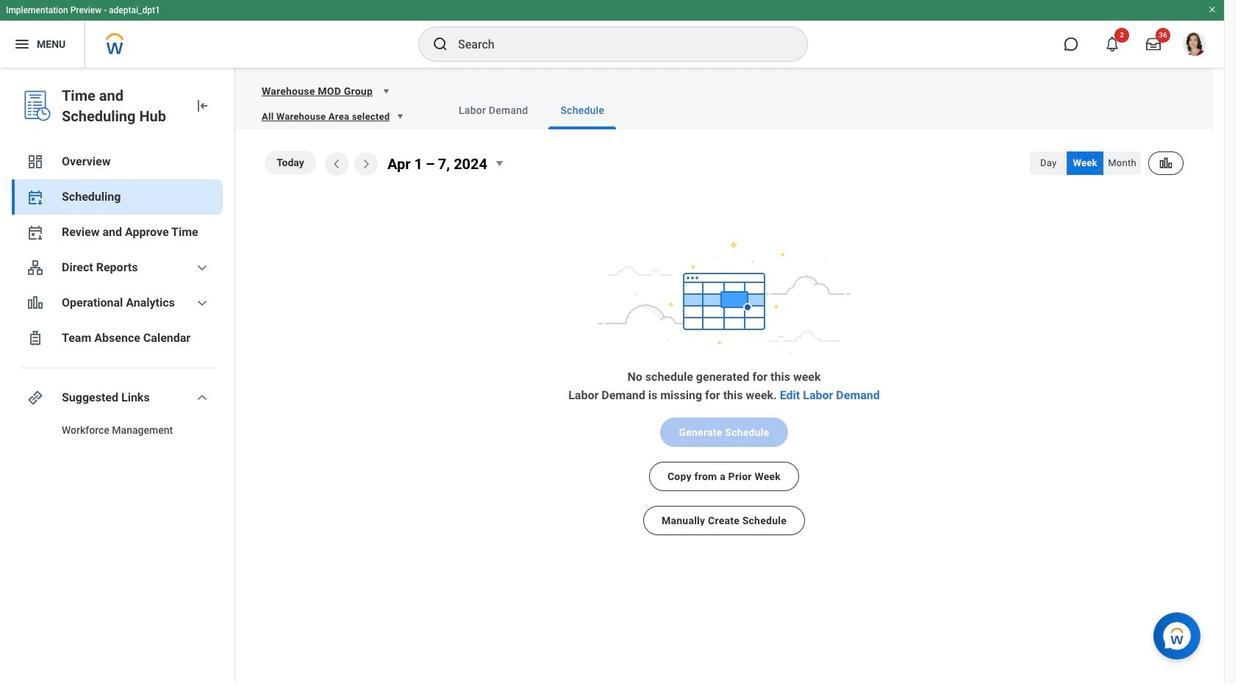 Task type: locate. For each thing, give the bounding box(es) containing it.
1 vertical spatial chevron down small image
[[193, 389, 211, 407]]

chevron right small image
[[357, 155, 375, 173]]

2 chevron down small image from the top
[[193, 389, 211, 407]]

1 chevron down small image from the top
[[193, 294, 211, 312]]

1 vertical spatial caret down small image
[[393, 109, 408, 124]]

tab list
[[418, 91, 1196, 129]]

justify image
[[13, 35, 31, 53]]

chevron down small image
[[193, 294, 211, 312], [193, 389, 211, 407]]

search image
[[432, 35, 449, 53]]

caret down small image
[[379, 84, 394, 99], [393, 109, 408, 124], [491, 155, 508, 172]]

dashboard image
[[26, 153, 44, 171]]

chevron left small image
[[328, 155, 346, 173]]

calendar user solid image
[[26, 224, 44, 241]]

0 vertical spatial chevron down small image
[[193, 294, 211, 312]]

navigation pane region
[[0, 68, 235, 683]]

chevron down small image
[[193, 259, 211, 277]]

task timeoff image
[[26, 330, 44, 347]]

tab panel
[[235, 129, 1214, 560]]

time and scheduling hub element
[[62, 85, 182, 127]]

banner
[[0, 0, 1225, 68]]

Search Workday  search field
[[458, 28, 777, 60]]

chevron down small image for link icon
[[193, 389, 211, 407]]



Task type: vqa. For each thing, say whether or not it's contained in the screenshot.
chevron right small 'Icon'
yes



Task type: describe. For each thing, give the bounding box(es) containing it.
chart image
[[1159, 156, 1174, 171]]

0 vertical spatial caret down small image
[[379, 84, 394, 99]]

chevron down small image for chart image
[[193, 294, 211, 312]]

close environment banner image
[[1208, 5, 1217, 14]]

notifications large image
[[1106, 37, 1120, 51]]

profile logan mcneil image
[[1183, 32, 1207, 59]]

2 vertical spatial caret down small image
[[491, 155, 508, 172]]

inbox large image
[[1147, 37, 1161, 51]]

link image
[[26, 389, 44, 407]]

calendar user solid image
[[26, 188, 44, 206]]

transformation import image
[[193, 97, 211, 115]]

chart image
[[26, 294, 44, 312]]

view team image
[[26, 259, 44, 277]]



